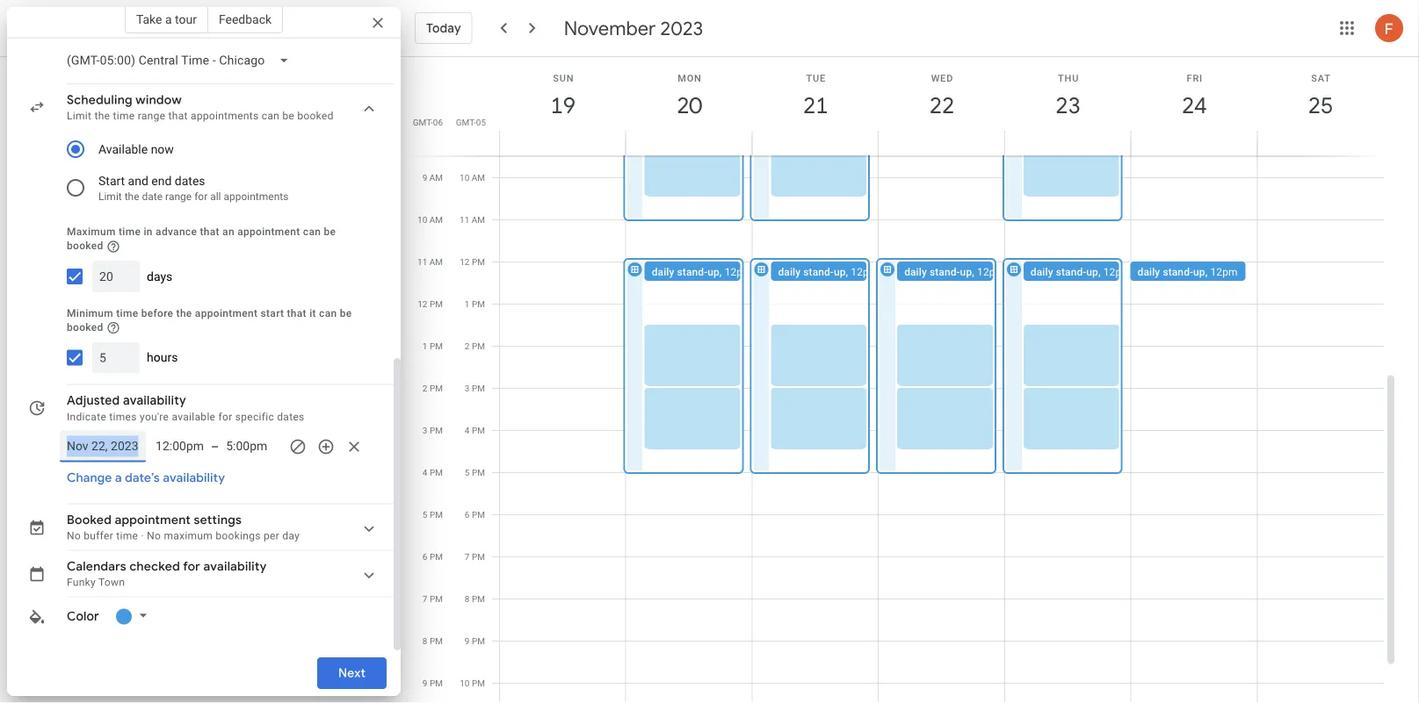 Task type: describe. For each thing, give the bounding box(es) containing it.
hours
[[147, 351, 178, 366]]

2 12pm from the left
[[851, 266, 878, 279]]

maximum time in advance that an appointment can be booked
[[67, 226, 336, 253]]

3 daily from the left
[[904, 266, 927, 279]]

availability for date's
[[163, 471, 225, 487]]

now
[[151, 142, 174, 157]]

maximum
[[164, 531, 213, 543]]

5 daily stand-up , 12pm from the left
[[1138, 266, 1238, 279]]

feedback button
[[208, 5, 283, 33]]

3 , from the left
[[972, 266, 974, 279]]

1 daily stand-up , 12pm from the left
[[652, 266, 752, 279]]

a for change
[[115, 471, 122, 487]]

next
[[338, 666, 366, 682]]

advance
[[156, 226, 197, 239]]

per
[[264, 531, 279, 543]]

2 stand- from the left
[[803, 266, 834, 279]]

adjusted
[[67, 394, 120, 410]]

1 horizontal spatial 1
[[465, 299, 470, 310]]

1 horizontal spatial 3 pm
[[465, 384, 485, 394]]

21
[[802, 91, 827, 120]]

fri
[[1187, 72, 1203, 83]]

0 horizontal spatial 2 pm
[[423, 384, 443, 394]]

24 column header
[[1131, 57, 1258, 156]]

0 horizontal spatial 2
[[423, 384, 427, 394]]

booked inside "maximum time in advance that an appointment can be booked"
[[67, 240, 103, 253]]

november 2023
[[564, 16, 703, 40]]

indicate
[[67, 411, 106, 424]]

3 12pm from the left
[[977, 266, 1005, 279]]

4 up from the left
[[1086, 266, 1098, 279]]

0 horizontal spatial 4
[[423, 468, 427, 478]]

0 horizontal spatial 1 pm
[[423, 341, 443, 352]]

buffer
[[84, 531, 113, 543]]

2 vertical spatial 9
[[423, 679, 427, 689]]

1 vertical spatial 11
[[417, 257, 427, 268]]

take a tour
[[136, 12, 197, 26]]

available now
[[98, 142, 174, 157]]

20
[[676, 91, 701, 120]]

window
[[136, 93, 182, 109]]

before
[[141, 308, 173, 320]]

23 column header
[[1004, 57, 1131, 156]]

calendars checked for availability funky town
[[67, 560, 267, 590]]

scheduling window limit the time range that appointments can be booked
[[67, 93, 334, 123]]

wed 22
[[928, 72, 954, 120]]

change a date's availability
[[67, 471, 225, 487]]

gmt-06
[[413, 117, 443, 127]]

mon 20
[[676, 72, 702, 120]]

change
[[67, 471, 112, 487]]

1 vertical spatial 12
[[418, 299, 427, 310]]

that for time
[[287, 308, 307, 320]]

for inside calendars checked for availability funky town
[[183, 560, 200, 576]]

End time text field
[[226, 437, 275, 458]]

0 horizontal spatial 7 pm
[[423, 594, 443, 605]]

9 am
[[422, 173, 443, 183]]

5 12pm from the left
[[1210, 266, 1238, 279]]

gmt- for 06
[[413, 117, 433, 127]]

0 horizontal spatial 1
[[423, 341, 427, 352]]

1 stand- from the left
[[677, 266, 708, 279]]

today button
[[415, 7, 472, 49]]

start
[[98, 174, 125, 188]]

feedback
[[219, 12, 272, 26]]

1 vertical spatial 11 am
[[417, 257, 443, 268]]

1 vertical spatial 6 pm
[[423, 552, 443, 563]]

for inside adjusted availability indicate times you're available for specific dates
[[218, 411, 232, 424]]

wed
[[931, 72, 954, 83]]

town
[[98, 577, 125, 590]]

1 horizontal spatial 9 pm
[[465, 637, 485, 647]]

1 horizontal spatial 8 pm
[[465, 594, 485, 605]]

1 vertical spatial 9
[[465, 637, 470, 647]]

thu
[[1058, 72, 1079, 83]]

0 vertical spatial 5
[[465, 468, 470, 478]]

dates inside start and end dates limit the date range for all appointments
[[175, 174, 205, 188]]

1 horizontal spatial 4 pm
[[465, 426, 485, 436]]

23
[[1055, 91, 1080, 120]]

–
[[211, 440, 219, 455]]

sat 25
[[1307, 72, 1332, 120]]

adjusted availability indicate times you're available for specific dates
[[67, 394, 304, 424]]

minimum
[[67, 308, 113, 320]]

Maximum days in advance that an appointment can be booked number field
[[99, 261, 133, 293]]

scheduling
[[67, 93, 133, 109]]

for inside start and end dates limit the date range for all appointments
[[194, 191, 208, 203]]

wednesday, november 22 element
[[922, 85, 962, 126]]

it
[[309, 308, 316, 320]]

2 , from the left
[[846, 266, 848, 279]]

the for time
[[176, 308, 192, 320]]

sun
[[553, 72, 574, 83]]

mon
[[678, 72, 702, 83]]

time inside "maximum time in advance that an appointment can be booked"
[[119, 226, 141, 239]]

0 vertical spatial 9
[[422, 173, 427, 183]]

3 daily stand-up , 12pm from the left
[[904, 266, 1005, 279]]

1 no from the left
[[67, 531, 81, 543]]

date's
[[125, 471, 160, 487]]

2023
[[660, 16, 703, 40]]

end
[[151, 174, 172, 188]]

0 vertical spatial 11
[[460, 215, 469, 225]]

color
[[67, 610, 99, 626]]

Minimum amount of hours before the start of the appointment that it can be booked number field
[[99, 343, 133, 374]]

today
[[426, 20, 461, 36]]

0 vertical spatial 12
[[460, 257, 470, 268]]

option group containing available now
[[60, 130, 362, 208]]

4 , from the left
[[1098, 266, 1101, 279]]

4 daily stand-up , 12pm from the left
[[1031, 266, 1131, 279]]

day
[[282, 531, 300, 543]]

1 horizontal spatial 2
[[465, 341, 470, 352]]

gmt- for 05
[[456, 117, 476, 127]]

bookings
[[216, 531, 261, 543]]

4 12pm from the left
[[1103, 266, 1131, 279]]

1 horizontal spatial 5 pm
[[465, 468, 485, 478]]

1 up from the left
[[708, 266, 720, 279]]

2 vertical spatial 10
[[460, 679, 470, 689]]

05
[[476, 117, 486, 127]]

5 , from the left
[[1205, 266, 1208, 279]]

monday, november 20 element
[[669, 85, 710, 126]]

settings
[[194, 513, 242, 529]]

1 vertical spatial 3
[[423, 426, 427, 436]]

minimum time before the appointment start that it can be booked
[[67, 308, 352, 334]]

booked for window
[[297, 110, 334, 123]]

specific
[[235, 411, 274, 424]]

sat
[[1311, 72, 1331, 83]]

date
[[142, 191, 163, 203]]

appointments inside scheduling window limit the time range that appointments can be booked
[[191, 110, 259, 123]]

next button
[[317, 653, 387, 695]]

22
[[928, 91, 953, 120]]

0 horizontal spatial 3 pm
[[423, 426, 443, 436]]

start
[[261, 308, 284, 320]]

1 horizontal spatial 4
[[465, 426, 470, 436]]

1 vertical spatial 10
[[417, 215, 427, 225]]

0 vertical spatial 12 pm
[[460, 257, 485, 268]]

the for window
[[94, 110, 110, 123]]

sun 19
[[549, 72, 575, 120]]

limit inside scheduling window limit the time range that appointments can be booked
[[67, 110, 92, 123]]

1 horizontal spatial 1 pm
[[465, 299, 485, 310]]

1 horizontal spatial 6
[[465, 510, 470, 521]]

checked
[[129, 560, 180, 576]]

tuesday, november 21 element
[[795, 85, 836, 126]]

availability for for
[[203, 560, 267, 576]]



Task type: locate. For each thing, give the bounding box(es) containing it.
9 pm left 10 pm
[[423, 679, 443, 689]]

0 horizontal spatial 6
[[423, 552, 427, 563]]

19
[[549, 91, 575, 120]]

0 horizontal spatial 8
[[423, 637, 427, 647]]

that left an
[[200, 226, 220, 239]]

be inside "maximum time in advance that an appointment can be booked"
[[324, 226, 336, 239]]

daily stand-up , 12pm
[[652, 266, 752, 279], [778, 266, 878, 279], [904, 266, 1005, 279], [1031, 266, 1131, 279], [1138, 266, 1238, 279]]

0 horizontal spatial 11 am
[[417, 257, 443, 268]]

0 vertical spatial dates
[[175, 174, 205, 188]]

friday, november 24 element
[[1174, 85, 1215, 126]]

1 horizontal spatial limit
[[98, 191, 122, 203]]

2 vertical spatial appointment
[[115, 513, 191, 529]]

dates
[[175, 174, 205, 188], [277, 411, 304, 424]]

0 horizontal spatial 9 pm
[[423, 679, 443, 689]]

can inside "maximum time in advance that an appointment can be booked"
[[303, 226, 321, 239]]

9 down gmt-06
[[422, 173, 427, 183]]

0 vertical spatial for
[[194, 191, 208, 203]]

1 pm
[[465, 299, 485, 310], [423, 341, 443, 352]]

can inside the minimum time before the appointment start that it can be booked
[[319, 308, 337, 320]]

4 daily from the left
[[1031, 266, 1053, 279]]

5 daily from the left
[[1138, 266, 1160, 279]]

3 stand- from the left
[[930, 266, 960, 279]]

Date text field
[[67, 437, 139, 458]]

tour
[[175, 12, 197, 26]]

availability inside adjusted availability indicate times you're available for specific dates
[[123, 394, 186, 410]]

1 horizontal spatial 7
[[465, 552, 470, 563]]

booked
[[297, 110, 334, 123], [67, 240, 103, 253], [67, 322, 103, 334]]

availability down start time text field
[[163, 471, 225, 487]]

time inside scheduling window limit the time range that appointments can be booked
[[113, 110, 135, 123]]

1 vertical spatial 1 pm
[[423, 341, 443, 352]]

availability inside change a date's availability 'button'
[[163, 471, 225, 487]]

appointment inside the minimum time before the appointment start that it can be booked
[[195, 308, 258, 320]]

0 horizontal spatial 6 pm
[[423, 552, 443, 563]]

1 vertical spatial for
[[218, 411, 232, 424]]

an
[[222, 226, 235, 239]]

8
[[465, 594, 470, 605], [423, 637, 427, 647]]

4 stand- from the left
[[1056, 266, 1086, 279]]

that inside "maximum time in advance that an appointment can be booked"
[[200, 226, 220, 239]]

3
[[465, 384, 470, 394], [423, 426, 427, 436]]

5 up from the left
[[1193, 266, 1205, 279]]

10 am right 9 am
[[460, 173, 485, 183]]

0 vertical spatial 8 pm
[[465, 594, 485, 605]]

0 vertical spatial that
[[168, 110, 188, 123]]

that for window
[[168, 110, 188, 123]]

change a date's availability button
[[60, 463, 232, 495]]

1 horizontal spatial gmt-
[[456, 117, 476, 127]]

booked
[[67, 513, 112, 529]]

limit down scheduling in the top of the page
[[67, 110, 92, 123]]

limit inside start and end dates limit the date range for all appointments
[[98, 191, 122, 203]]

time inside the minimum time before the appointment start that it can be booked
[[116, 308, 138, 320]]

thu 23
[[1055, 72, 1080, 120]]

for left specific
[[218, 411, 232, 424]]

0 horizontal spatial 12 pm
[[418, 299, 443, 310]]

all
[[210, 191, 221, 203]]

2 horizontal spatial be
[[340, 308, 352, 320]]

0 vertical spatial 4 pm
[[465, 426, 485, 436]]

fri 24
[[1181, 72, 1206, 120]]

a left tour
[[165, 12, 172, 26]]

1 vertical spatial be
[[324, 226, 336, 239]]

gmt-05
[[456, 117, 486, 127]]

0 vertical spatial the
[[94, 110, 110, 123]]

time left before
[[116, 308, 138, 320]]

0 horizontal spatial 8 pm
[[423, 637, 443, 647]]

25
[[1307, 91, 1332, 120]]

booked inside the minimum time before the appointment start that it can be booked
[[67, 322, 103, 334]]

for down maximum
[[183, 560, 200, 576]]

appointment up ·
[[115, 513, 191, 529]]

time down scheduling in the top of the page
[[113, 110, 135, 123]]

dates right specific
[[277, 411, 304, 424]]

appointments inside start and end dates limit the date range for all appointments
[[224, 191, 289, 203]]

pm
[[472, 257, 485, 268], [430, 299, 443, 310], [472, 299, 485, 310], [430, 341, 443, 352], [472, 341, 485, 352], [430, 384, 443, 394], [472, 384, 485, 394], [430, 426, 443, 436], [472, 426, 485, 436], [430, 468, 443, 478], [472, 468, 485, 478], [430, 510, 443, 521], [472, 510, 485, 521], [430, 552, 443, 563], [472, 552, 485, 563], [430, 594, 443, 605], [472, 594, 485, 605], [430, 637, 443, 647], [472, 637, 485, 647], [430, 679, 443, 689], [472, 679, 485, 689]]

available
[[172, 411, 216, 424]]

1 vertical spatial 4
[[423, 468, 427, 478]]

appointment inside "maximum time in advance that an appointment can be booked"
[[237, 226, 300, 239]]

0 vertical spatial booked
[[297, 110, 334, 123]]

0 horizontal spatial that
[[168, 110, 188, 123]]

no right ·
[[147, 531, 161, 543]]

1 horizontal spatial 3
[[465, 384, 470, 394]]

start and end dates limit the date range for all appointments
[[98, 174, 289, 203]]

thursday, november 23 element
[[1048, 85, 1088, 126]]

appointments
[[191, 110, 259, 123], [224, 191, 289, 203]]

1 horizontal spatial 7 pm
[[465, 552, 485, 563]]

maximum
[[67, 226, 116, 239]]

you're
[[140, 411, 169, 424]]

2 no from the left
[[147, 531, 161, 543]]

0 horizontal spatial the
[[94, 110, 110, 123]]

5
[[465, 468, 470, 478], [423, 510, 427, 521]]

1 horizontal spatial the
[[125, 191, 139, 203]]

1 daily from the left
[[652, 266, 674, 279]]

,
[[720, 266, 722, 279], [846, 266, 848, 279], [972, 266, 974, 279], [1098, 266, 1101, 279], [1205, 266, 1208, 279]]

0 vertical spatial 3
[[465, 384, 470, 394]]

that left it
[[287, 308, 307, 320]]

appointment inside booked appointment settings no buffer time · no maximum bookings per day
[[115, 513, 191, 529]]

1 vertical spatial that
[[200, 226, 220, 239]]

availability up you're
[[123, 394, 186, 410]]

limit
[[67, 110, 92, 123], [98, 191, 122, 203]]

1 vertical spatial 5
[[423, 510, 427, 521]]

1 horizontal spatial 10 am
[[460, 173, 485, 183]]

1 vertical spatial limit
[[98, 191, 122, 203]]

1 vertical spatial 6
[[423, 552, 427, 563]]

7
[[465, 552, 470, 563], [423, 594, 427, 605]]

0 vertical spatial 3 pm
[[465, 384, 485, 394]]

2 daily from the left
[[778, 266, 801, 279]]

the down and
[[125, 191, 139, 203]]

range down end
[[165, 191, 192, 203]]

the inside the minimum time before the appointment start that it can be booked
[[176, 308, 192, 320]]

time left ·
[[116, 531, 138, 543]]

take a tour button
[[125, 5, 208, 33]]

appointments right all
[[224, 191, 289, 203]]

25 column header
[[1257, 57, 1384, 156]]

1 12pm from the left
[[725, 266, 752, 279]]

3 pm
[[465, 384, 485, 394], [423, 426, 443, 436]]

no down the booked
[[67, 531, 81, 543]]

availability inside calendars checked for availability funky town
[[203, 560, 267, 576]]

booked inside scheduling window limit the time range that appointments can be booked
[[297, 110, 334, 123]]

2 vertical spatial the
[[176, 308, 192, 320]]

0 vertical spatial a
[[165, 12, 172, 26]]

12
[[460, 257, 470, 268], [418, 299, 427, 310]]

4 pm
[[465, 426, 485, 436], [423, 468, 443, 478]]

0 horizontal spatial be
[[282, 110, 294, 123]]

range inside scheduling window limit the time range that appointments can be booked
[[138, 110, 165, 123]]

saturday, november 25 element
[[1301, 85, 1341, 126]]

booked appointment settings no buffer time · no maximum bookings per day
[[67, 513, 300, 543]]

days
[[147, 270, 172, 284]]

11 am
[[460, 215, 485, 225], [417, 257, 443, 268]]

8 pm
[[465, 594, 485, 605], [423, 637, 443, 647]]

0 vertical spatial 9 pm
[[465, 637, 485, 647]]

1 horizontal spatial 2 pm
[[465, 341, 485, 352]]

for left all
[[194, 191, 208, 203]]

appointment right an
[[237, 226, 300, 239]]

tue
[[806, 72, 826, 83]]

the down scheduling in the top of the page
[[94, 110, 110, 123]]

1 vertical spatial 3 pm
[[423, 426, 443, 436]]

dates inside adjusted availability indicate times you're available for specific dates
[[277, 411, 304, 424]]

2 pm
[[465, 341, 485, 352], [423, 384, 443, 394]]

that inside scheduling window limit the time range that appointments can be booked
[[168, 110, 188, 123]]

0 vertical spatial 6 pm
[[465, 510, 485, 521]]

gmt- right '06'
[[456, 117, 476, 127]]

can inside scheduling window limit the time range that appointments can be booked
[[262, 110, 280, 123]]

a for take
[[165, 12, 172, 26]]

be
[[282, 110, 294, 123], [324, 226, 336, 239], [340, 308, 352, 320]]

3 up from the left
[[960, 266, 972, 279]]

0 horizontal spatial 7
[[423, 594, 427, 605]]

be inside the minimum time before the appointment start that it can be booked
[[340, 308, 352, 320]]

a inside button
[[165, 12, 172, 26]]

None field
[[60, 45, 303, 77]]

1 vertical spatial can
[[303, 226, 321, 239]]

1 vertical spatial 8 pm
[[423, 637, 443, 647]]

0 horizontal spatial 11
[[417, 257, 427, 268]]

1 vertical spatial 10 am
[[417, 215, 443, 225]]

can
[[262, 110, 280, 123], [303, 226, 321, 239], [319, 308, 337, 320]]

9 left 10 pm
[[423, 679, 427, 689]]

20 column header
[[625, 57, 753, 156]]

19 column header
[[499, 57, 626, 156]]

24
[[1181, 91, 1206, 120]]

availability
[[123, 394, 186, 410], [163, 471, 225, 487], [203, 560, 267, 576]]

0 vertical spatial 5 pm
[[465, 468, 485, 478]]

no
[[67, 531, 81, 543], [147, 531, 161, 543]]

the inside scheduling window limit the time range that appointments can be booked
[[94, 110, 110, 123]]

1 vertical spatial range
[[165, 191, 192, 203]]

1 horizontal spatial 8
[[465, 594, 470, 605]]

7 pm
[[465, 552, 485, 563], [423, 594, 443, 605]]

be for window
[[282, 110, 294, 123]]

times
[[109, 411, 137, 424]]

november
[[564, 16, 656, 40]]

2 vertical spatial be
[[340, 308, 352, 320]]

9
[[422, 173, 427, 183], [465, 637, 470, 647], [423, 679, 427, 689]]

range down window
[[138, 110, 165, 123]]

1
[[465, 299, 470, 310], [423, 341, 427, 352]]

calendars
[[67, 560, 126, 576]]

0 vertical spatial 1 pm
[[465, 299, 485, 310]]

option group
[[60, 130, 362, 208]]

stand-
[[677, 266, 708, 279], [803, 266, 834, 279], [930, 266, 960, 279], [1056, 266, 1086, 279], [1163, 266, 1193, 279]]

06
[[433, 117, 443, 127]]

2 up from the left
[[834, 266, 846, 279]]

12pm
[[725, 266, 752, 279], [851, 266, 878, 279], [977, 266, 1005, 279], [1103, 266, 1131, 279], [1210, 266, 1238, 279]]

0 vertical spatial range
[[138, 110, 165, 123]]

appointment left start
[[195, 308, 258, 320]]

a
[[165, 12, 172, 26], [115, 471, 122, 487]]

0 horizontal spatial 12
[[418, 299, 427, 310]]

21 column header
[[752, 57, 879, 156]]

0 vertical spatial 7 pm
[[465, 552, 485, 563]]

Start time text field
[[155, 437, 204, 458]]

1 vertical spatial availability
[[163, 471, 225, 487]]

the right before
[[176, 308, 192, 320]]

1 vertical spatial 9 pm
[[423, 679, 443, 689]]

range inside start and end dates limit the date range for all appointments
[[165, 191, 192, 203]]

6 pm
[[465, 510, 485, 521], [423, 552, 443, 563]]

1 horizontal spatial 5
[[465, 468, 470, 478]]

1 vertical spatial appointments
[[224, 191, 289, 203]]

0 vertical spatial 11 am
[[460, 215, 485, 225]]

booked for time
[[67, 322, 103, 334]]

0 horizontal spatial 5 pm
[[423, 510, 443, 521]]

0 vertical spatial 10 am
[[460, 173, 485, 183]]

be inside scheduling window limit the time range that appointments can be booked
[[282, 110, 294, 123]]

that inside the minimum time before the appointment start that it can be booked
[[287, 308, 307, 320]]

0 vertical spatial 10
[[460, 173, 469, 183]]

a left date's
[[115, 471, 122, 487]]

1 horizontal spatial 11 am
[[460, 215, 485, 225]]

1 horizontal spatial dates
[[277, 411, 304, 424]]

5 stand- from the left
[[1163, 266, 1193, 279]]

grid containing 19
[[408, 57, 1398, 704]]

10 pm
[[460, 679, 485, 689]]

a inside 'button'
[[115, 471, 122, 487]]

2 gmt- from the left
[[456, 117, 476, 127]]

time inside booked appointment settings no buffer time · no maximum bookings per day
[[116, 531, 138, 543]]

2
[[465, 341, 470, 352], [423, 384, 427, 394]]

in
[[144, 226, 153, 239]]

1 vertical spatial 2 pm
[[423, 384, 443, 394]]

0 horizontal spatial 5
[[423, 510, 427, 521]]

the
[[94, 110, 110, 123], [125, 191, 139, 203], [176, 308, 192, 320]]

the inside start and end dates limit the date range for all appointments
[[125, 191, 139, 203]]

dates right end
[[175, 174, 205, 188]]

time left in
[[119, 226, 141, 239]]

tue 21
[[802, 72, 827, 120]]

appointments up start and end dates limit the date range for all appointments
[[191, 110, 259, 123]]

1 gmt- from the left
[[413, 117, 433, 127]]

availability down bookings
[[203, 560, 267, 576]]

2 daily stand-up , 12pm from the left
[[778, 266, 878, 279]]

sunday, november 19 element
[[543, 85, 583, 126]]

can for window
[[262, 110, 280, 123]]

1 vertical spatial dates
[[277, 411, 304, 424]]

9 up 10 pm
[[465, 637, 470, 647]]

22 column header
[[878, 57, 1005, 156]]

1 vertical spatial 7 pm
[[423, 594, 443, 605]]

5 pm
[[465, 468, 485, 478], [423, 510, 443, 521]]

10 am down 9 am
[[417, 215, 443, 225]]

0 vertical spatial 6
[[465, 510, 470, 521]]

1 horizontal spatial be
[[324, 226, 336, 239]]

grid
[[408, 57, 1398, 704]]

4
[[465, 426, 470, 436], [423, 468, 427, 478]]

·
[[141, 531, 144, 543]]

1 vertical spatial the
[[125, 191, 139, 203]]

be for time
[[340, 308, 352, 320]]

gmt- left gmt-05
[[413, 117, 433, 127]]

limit down the start
[[98, 191, 122, 203]]

1 vertical spatial a
[[115, 471, 122, 487]]

funky
[[67, 577, 96, 590]]

0 horizontal spatial limit
[[67, 110, 92, 123]]

1 horizontal spatial that
[[200, 226, 220, 239]]

1 , from the left
[[720, 266, 722, 279]]

available
[[98, 142, 148, 157]]

0 horizontal spatial gmt-
[[413, 117, 433, 127]]

can for time
[[319, 308, 337, 320]]

appointment
[[237, 226, 300, 239], [195, 308, 258, 320], [115, 513, 191, 529]]

0 horizontal spatial 4 pm
[[423, 468, 443, 478]]

2 vertical spatial booked
[[67, 322, 103, 334]]

0 vertical spatial 7
[[465, 552, 470, 563]]

1 vertical spatial 1
[[423, 341, 427, 352]]

that down window
[[168, 110, 188, 123]]

0 vertical spatial appointment
[[237, 226, 300, 239]]

take
[[136, 12, 162, 26]]

and
[[128, 174, 148, 188]]

0 vertical spatial 4
[[465, 426, 470, 436]]

0 vertical spatial 2 pm
[[465, 341, 485, 352]]

9 pm up 10 pm
[[465, 637, 485, 647]]



Task type: vqa. For each thing, say whether or not it's contained in the screenshot.
1st GMT-
yes



